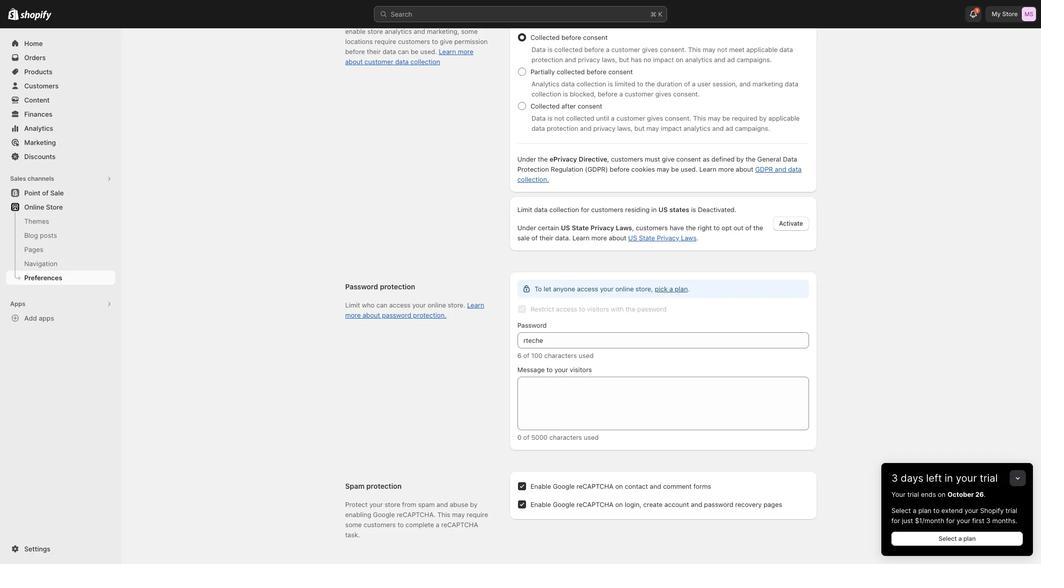 Task type: locate. For each thing, give the bounding box(es) containing it.
select for select a plan
[[939, 536, 957, 543]]

0 horizontal spatial trial
[[908, 491, 920, 499]]

0 vertical spatial store
[[1003, 10, 1018, 18]]

1 vertical spatial trial
[[908, 491, 920, 499]]

trial up .
[[980, 473, 998, 485]]

plan down the first
[[964, 536, 976, 543]]

2 horizontal spatial trial
[[1006, 507, 1018, 515]]

your trial ends on october 26 .
[[892, 491, 986, 499]]

3 right the first
[[987, 517, 991, 525]]

1 vertical spatial your
[[965, 507, 979, 515]]

left
[[927, 473, 942, 485]]

online store link
[[6, 200, 115, 214]]

point
[[24, 189, 40, 197]]

discounts
[[24, 153, 56, 161]]

add apps button
[[6, 311, 115, 326]]

to
[[934, 507, 940, 515]]

your
[[956, 473, 978, 485], [965, 507, 979, 515], [957, 517, 971, 525]]

a for select a plan
[[959, 536, 962, 543]]

navigation link
[[6, 257, 115, 271]]

3 up your
[[892, 473, 898, 485]]

store for my store
[[1003, 10, 1018, 18]]

select down select a plan to extend your shopify trial for just $1/month for your first 3 months.
[[939, 536, 957, 543]]

3
[[892, 473, 898, 485], [987, 517, 991, 525]]

plan for select a plan
[[964, 536, 976, 543]]

days
[[901, 473, 924, 485]]

blog posts link
[[6, 229, 115, 243]]

analytics link
[[6, 121, 115, 136]]

a down select a plan to extend your shopify trial for just $1/month for your first 3 months.
[[959, 536, 962, 543]]

3 inside dropdown button
[[892, 473, 898, 485]]

store down sale on the top left of the page
[[46, 203, 63, 211]]

your inside dropdown button
[[956, 473, 978, 485]]

1 vertical spatial plan
[[964, 536, 976, 543]]

blog
[[24, 232, 38, 240]]

in
[[945, 473, 954, 485]]

0 horizontal spatial store
[[46, 203, 63, 211]]

plan up $1/month at the right bottom of page
[[919, 507, 932, 515]]

1 vertical spatial a
[[959, 536, 962, 543]]

⌘
[[651, 10, 657, 18]]

1 horizontal spatial a
[[959, 536, 962, 543]]

$1/month
[[916, 517, 945, 525]]

trial inside select a plan to extend your shopify trial for just $1/month for your first 3 months.
[[1006, 507, 1018, 515]]

trial right your
[[908, 491, 920, 499]]

plan for select a plan to extend your shopify trial for just $1/month for your first 3 months.
[[919, 507, 932, 515]]

your up the first
[[965, 507, 979, 515]]

for left just
[[892, 517, 901, 525]]

1 horizontal spatial for
[[947, 517, 955, 525]]

shopify image
[[8, 8, 19, 20]]

trial
[[980, 473, 998, 485], [908, 491, 920, 499], [1006, 507, 1018, 515]]

1 horizontal spatial select
[[939, 536, 957, 543]]

0 vertical spatial your
[[956, 473, 978, 485]]

select a plan link
[[892, 532, 1023, 547]]

3 days left in your trial
[[892, 473, 998, 485]]

store
[[1003, 10, 1018, 18], [46, 203, 63, 211]]

2 vertical spatial your
[[957, 517, 971, 525]]

0 horizontal spatial plan
[[919, 507, 932, 515]]

marketing
[[24, 139, 56, 147]]

shopify image
[[20, 10, 52, 21]]

apps button
[[6, 297, 115, 311]]

1 horizontal spatial plan
[[964, 536, 976, 543]]

select a plan
[[939, 536, 976, 543]]

online store
[[24, 203, 63, 211]]

0 vertical spatial a
[[913, 507, 917, 515]]

sales
[[10, 175, 26, 183]]

finances
[[24, 110, 52, 118]]

select inside select a plan to extend your shopify trial for just $1/month for your first 3 months.
[[892, 507, 911, 515]]

select up just
[[892, 507, 911, 515]]

my store
[[992, 10, 1018, 18]]

2 vertical spatial trial
[[1006, 507, 1018, 515]]

discounts link
[[6, 150, 115, 164]]

my store image
[[1022, 7, 1037, 21]]

select
[[892, 507, 911, 515], [939, 536, 957, 543]]

⌘ k
[[651, 10, 663, 18]]

your up october
[[956, 473, 978, 485]]

a
[[913, 507, 917, 515], [959, 536, 962, 543]]

apps
[[39, 315, 54, 323]]

0 horizontal spatial 3
[[892, 473, 898, 485]]

for
[[892, 517, 901, 525], [947, 517, 955, 525]]

0 vertical spatial plan
[[919, 507, 932, 515]]

plan inside select a plan to extend your shopify trial for just $1/month for your first 3 months.
[[919, 507, 932, 515]]

1 horizontal spatial 3
[[987, 517, 991, 525]]

analytics
[[24, 124, 53, 132]]

pages
[[24, 246, 43, 254]]

marketing link
[[6, 136, 115, 150]]

trial inside dropdown button
[[980, 473, 998, 485]]

preferences
[[24, 274, 62, 282]]

0 vertical spatial trial
[[980, 473, 998, 485]]

3 days left in your trial button
[[882, 464, 1034, 485]]

your left the first
[[957, 517, 971, 525]]

0 horizontal spatial a
[[913, 507, 917, 515]]

for down the extend
[[947, 517, 955, 525]]

a for select a plan to extend your shopify trial for just $1/month for your first 3 months.
[[913, 507, 917, 515]]

0 horizontal spatial for
[[892, 517, 901, 525]]

3 inside select a plan to extend your shopify trial for just $1/month for your first 3 months.
[[987, 517, 991, 525]]

1 horizontal spatial store
[[1003, 10, 1018, 18]]

store for online store
[[46, 203, 63, 211]]

home
[[24, 39, 43, 48]]

0 vertical spatial select
[[892, 507, 911, 515]]

trial up months.
[[1006, 507, 1018, 515]]

0 horizontal spatial select
[[892, 507, 911, 515]]

shopify
[[981, 507, 1004, 515]]

a up just
[[913, 507, 917, 515]]

1 vertical spatial store
[[46, 203, 63, 211]]

0 vertical spatial 3
[[892, 473, 898, 485]]

plan
[[919, 507, 932, 515], [964, 536, 976, 543]]

search
[[391, 10, 413, 18]]

1 vertical spatial 3
[[987, 517, 991, 525]]

a inside select a plan to extend your shopify trial for just $1/month for your first 3 months.
[[913, 507, 917, 515]]

store right "my"
[[1003, 10, 1018, 18]]

1 vertical spatial select
[[939, 536, 957, 543]]

1 horizontal spatial trial
[[980, 473, 998, 485]]



Task type: vqa. For each thing, say whether or not it's contained in the screenshot.
Shopify image to the right
yes



Task type: describe. For each thing, give the bounding box(es) containing it.
settings link
[[6, 543, 115, 557]]

1
[[977, 8, 979, 13]]

on
[[938, 491, 946, 499]]

k
[[659, 10, 663, 18]]

sales channels button
[[6, 172, 115, 186]]

extend
[[942, 507, 963, 515]]

products
[[24, 68, 52, 76]]

1 for from the left
[[892, 517, 901, 525]]

content
[[24, 96, 50, 104]]

of
[[42, 189, 49, 197]]

2 for from the left
[[947, 517, 955, 525]]

point of sale link
[[6, 186, 115, 200]]

apps
[[10, 300, 25, 308]]

3 days left in your trial element
[[882, 490, 1034, 557]]

orders
[[24, 54, 46, 62]]

online
[[24, 203, 44, 211]]

content link
[[6, 93, 115, 107]]

first
[[973, 517, 985, 525]]

preferences link
[[6, 271, 115, 285]]

navigation
[[24, 260, 57, 268]]

months.
[[993, 517, 1018, 525]]

just
[[902, 517, 914, 525]]

26
[[976, 491, 984, 499]]

sales channels
[[10, 175, 54, 183]]

home link
[[6, 36, 115, 51]]

october
[[948, 491, 974, 499]]

pages link
[[6, 243, 115, 257]]

orders link
[[6, 51, 115, 65]]

settings
[[24, 546, 50, 554]]

blog posts
[[24, 232, 57, 240]]

sale
[[50, 189, 64, 197]]

your
[[892, 491, 906, 499]]

my
[[992, 10, 1001, 18]]

themes link
[[6, 214, 115, 229]]

finances link
[[6, 107, 115, 121]]

select for select a plan to extend your shopify trial for just $1/month for your first 3 months.
[[892, 507, 911, 515]]

select a plan to extend your shopify trial for just $1/month for your first 3 months.
[[892, 507, 1018, 525]]

point of sale
[[24, 189, 64, 197]]

1 button
[[966, 6, 982, 22]]

ends
[[921, 491, 937, 499]]

point of sale button
[[0, 186, 121, 200]]

posts
[[40, 232, 57, 240]]

add
[[24, 315, 37, 323]]

customers
[[24, 82, 59, 90]]

channels
[[28, 175, 54, 183]]

add apps
[[24, 315, 54, 323]]

.
[[984, 491, 986, 499]]

themes
[[24, 217, 49, 226]]

products link
[[6, 65, 115, 79]]

customers link
[[6, 79, 115, 93]]



